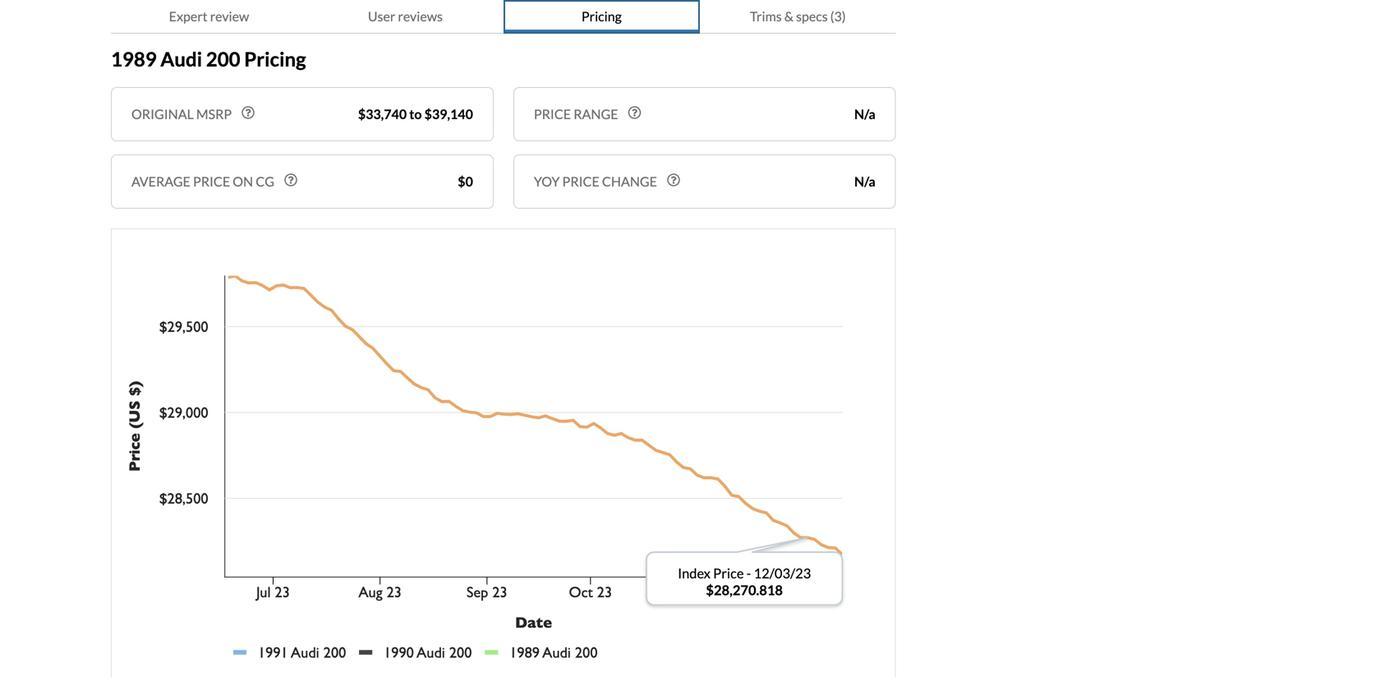 Task type: locate. For each thing, give the bounding box(es) containing it.
trims
[[750, 8, 782, 24]]

1989
[[111, 47, 157, 71]]

expert
[[169, 8, 208, 24]]

expert review
[[169, 8, 249, 24]]

1 n/a from the top
[[855, 106, 876, 122]]

0 vertical spatial n/a
[[855, 106, 876, 122]]

1 vertical spatial n/a
[[855, 173, 876, 189]]

question circle image right the cg
[[284, 173, 297, 187]]

0 vertical spatial pricing
[[582, 8, 622, 24]]

reviews
[[398, 8, 443, 24]]

n/a for price range
[[855, 106, 876, 122]]

0 horizontal spatial price
[[193, 173, 230, 189]]

price range
[[534, 106, 618, 122]]

tab list
[[111, 0, 896, 34]]

2 price from the left
[[563, 173, 600, 189]]

price for yoy
[[563, 173, 600, 189]]

0 horizontal spatial pricing
[[244, 47, 306, 71]]

1 horizontal spatial question circle image
[[667, 173, 680, 187]]

question circle image right change
[[667, 173, 680, 187]]

0 horizontal spatial question circle image
[[284, 173, 297, 187]]

tab panel
[[111, 0, 896, 15]]

1989 audi 200 pricing
[[111, 47, 306, 71]]

question circle image
[[242, 106, 255, 119], [667, 173, 680, 187]]

question circle image for yoy price change
[[667, 173, 680, 187]]

price left on
[[193, 173, 230, 189]]

yoy price change
[[534, 173, 657, 189]]

$39,140
[[424, 106, 473, 122]]

&
[[785, 8, 794, 24]]

1 horizontal spatial question circle image
[[628, 106, 641, 119]]

question circle image
[[628, 106, 641, 119], [284, 173, 297, 187]]

specs
[[796, 8, 828, 24]]

1 horizontal spatial price
[[563, 173, 600, 189]]

1 vertical spatial question circle image
[[667, 173, 680, 187]]

price right yoy
[[563, 173, 600, 189]]

n/a
[[855, 106, 876, 122], [855, 173, 876, 189]]

0 vertical spatial question circle image
[[628, 106, 641, 119]]

question circle image right msrp at top left
[[242, 106, 255, 119]]

0 vertical spatial question circle image
[[242, 106, 255, 119]]

pricing
[[582, 8, 622, 24], [244, 47, 306, 71]]

1 horizontal spatial pricing
[[582, 8, 622, 24]]

question circle image for price range
[[628, 106, 641, 119]]

$33,740 to $39,140
[[358, 106, 473, 122]]

0 horizontal spatial question circle image
[[242, 106, 255, 119]]

2 n/a from the top
[[855, 173, 876, 189]]

price
[[193, 173, 230, 189], [563, 173, 600, 189]]

average
[[131, 173, 191, 189]]

change
[[602, 173, 657, 189]]

to
[[409, 106, 422, 122]]

1 price from the left
[[193, 173, 230, 189]]

audi
[[160, 47, 202, 71]]

1 vertical spatial question circle image
[[284, 173, 297, 187]]

original
[[131, 106, 194, 122]]

question circle image right "range"
[[628, 106, 641, 119]]



Task type: describe. For each thing, give the bounding box(es) containing it.
pricing tab
[[504, 0, 700, 34]]

user
[[368, 8, 396, 24]]

question circle image for average price on cg
[[284, 173, 297, 187]]

pricing inside 'tab'
[[582, 8, 622, 24]]

n/a for yoy price change
[[855, 173, 876, 189]]

user reviews tab
[[307, 0, 504, 34]]

price
[[534, 106, 571, 122]]

question circle image for original msrp
[[242, 106, 255, 119]]

trims & specs (3)
[[750, 8, 846, 24]]

tab list containing expert review
[[111, 0, 896, 34]]

$33,740
[[358, 106, 407, 122]]

msrp
[[196, 106, 232, 122]]

cg
[[256, 173, 274, 189]]

range
[[574, 106, 618, 122]]

expert review tab
[[111, 0, 307, 34]]

original msrp
[[131, 106, 232, 122]]

average price on cg
[[131, 173, 274, 189]]

(3)
[[831, 8, 846, 24]]

trims & specs (3) tab
[[700, 0, 896, 34]]

price for average
[[193, 173, 230, 189]]

yoy
[[534, 173, 560, 189]]

on
[[233, 173, 253, 189]]

$0
[[458, 173, 473, 189]]

200
[[206, 47, 240, 71]]

user reviews
[[368, 8, 443, 24]]

1 vertical spatial pricing
[[244, 47, 306, 71]]

review
[[210, 8, 249, 24]]



Task type: vqa. For each thing, say whether or not it's contained in the screenshot.
review
yes



